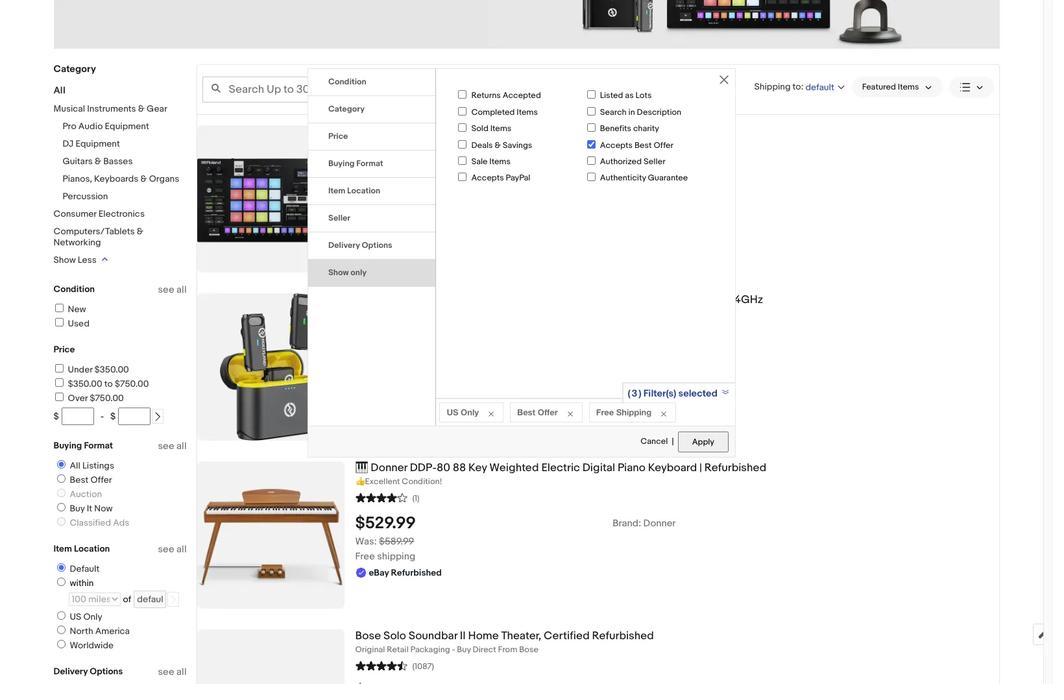 Task type: locate. For each thing, give the bounding box(es) containing it.
seller
[[644, 156, 666, 167], [329, 213, 351, 224]]

free down was:
[[356, 551, 375, 563]]

0 horizontal spatial seller
[[329, 213, 351, 224]]

benefits charity
[[600, 123, 660, 134]]

classified
[[70, 518, 111, 529]]

of
[[123, 594, 131, 605]]

donner inside brand: donner was: $589.99 free shipping
[[644, 517, 676, 530]]

under $350.00 link
[[53, 364, 129, 375]]

delivery down worldwide option
[[54, 666, 88, 677]]

all right the "all listings" radio
[[70, 460, 81, 471]]

hollyland lark m1 wireless lavalier microphone, noise cancellation 656ft 2.4ghz link
[[356, 294, 1000, 307]]

1 brand: from the top
[[613, 171, 642, 183]]

best up [object undefined] image
[[635, 140, 652, 150]]

0 vertical spatial buying
[[329, 159, 355, 169]]

Buy It Now radio
[[57, 503, 65, 512]]

2 see all from the top
[[158, 440, 187, 453]]

1 horizontal spatial best offer
[[518, 407, 558, 418]]

all listings
[[70, 460, 114, 471]]

0 horizontal spatial free
[[356, 551, 375, 563]]

delivery options down worldwide
[[54, 666, 123, 677]]

Completed Items checkbox
[[459, 107, 467, 115]]

buying format up 'all listings' "link"
[[54, 440, 113, 451]]

2 horizontal spatial best
[[635, 140, 652, 150]]

best
[[635, 140, 652, 150], [518, 407, 536, 418], [70, 475, 89, 486]]

equipment up guitars & basses link at the left top of the page
[[76, 138, 120, 149]]

1 see all from the top
[[158, 284, 187, 296]]

1 horizontal spatial show
[[329, 268, 349, 278]]

item location down 114
[[329, 186, 381, 196]]

default text field
[[134, 591, 166, 608]]

donner for brand:
[[644, 517, 676, 530]]

2 vertical spatial best
[[70, 475, 89, 486]]

Over $750.00 checkbox
[[55, 393, 63, 401]]

benefits
[[600, 123, 632, 134]]

1 horizontal spatial buying format
[[329, 159, 384, 169]]

0 vertical spatial accepts
[[600, 140, 633, 150]]

1 vertical spatial roland
[[644, 171, 675, 183]]

best offer up electric
[[518, 407, 558, 418]]

location up default
[[74, 544, 110, 555]]

0 horizontal spatial only
[[83, 612, 102, 623]]

sold items
[[472, 123, 512, 134]]

description
[[637, 107, 682, 117]]

2 ebay from the top
[[369, 341, 389, 352]]

0 vertical spatial condition
[[329, 77, 367, 87]]

location down 114
[[347, 186, 381, 196]]

1 vertical spatial category
[[329, 104, 365, 115]]

was:
[[356, 536, 377, 548]]

donner down 👍excellent condition! text field
[[644, 517, 676, 530]]

1 vertical spatial accepts
[[472, 173, 504, 183]]

items up "deals & savings"
[[491, 123, 512, 134]]

direct
[[473, 645, 497, 655]]

1 vertical spatial seller
[[329, 213, 351, 224]]

all for all musical instruments & gear pro audio equipment dj equipment guitars & basses pianos, keyboards & organs percussion consumer electronics computers/tablets & networking show less
[[54, 84, 65, 97]]

returns
[[472, 91, 501, 101]]

$350.00 up over $750.00 link
[[68, 379, 102, 390]]

format up listings
[[84, 440, 113, 451]]

0 vertical spatial options
[[362, 241, 393, 251]]

Best Offer radio
[[57, 475, 65, 483]]

all for all listings
[[70, 460, 81, 471]]

2 all from the top
[[177, 440, 187, 453]]

$ down over $750.00 option
[[54, 411, 59, 422]]

noise
[[597, 294, 626, 307]]

- right packaging
[[452, 645, 456, 655]]

Default radio
[[57, 564, 65, 572]]

donner up 👍excellent
[[371, 462, 408, 475]]

1 vertical spatial bose
[[520, 645, 539, 655]]

default
[[70, 564, 100, 575]]

🎹
[[356, 462, 369, 475]]

item location up default
[[54, 544, 110, 555]]

0 horizontal spatial roland
[[356, 125, 391, 138]]

donner inside 🎹 donner ddp-80 88 key weighted electric digital piano keyboard | refurbished 👍excellent condition!
[[371, 462, 408, 475]]

close image
[[720, 76, 729, 85]]

4 all from the top
[[177, 666, 187, 679]]

pro
[[63, 121, 76, 132]]

items up accepts paypal
[[490, 156, 511, 167]]

refurbished
[[561, 125, 623, 138], [391, 188, 442, 199], [391, 341, 442, 352], [705, 462, 767, 475], [391, 567, 442, 578], [593, 630, 655, 643]]

0 horizontal spatial offer
[[91, 475, 112, 486]]

only up north america link
[[83, 612, 102, 623]]

us up 88
[[447, 407, 459, 418]]

0 vertical spatial buy
[[70, 503, 85, 514]]

brand: down the 'authorized seller'
[[613, 171, 642, 183]]

1 vertical spatial -
[[452, 645, 456, 655]]

1 vertical spatial buying format
[[54, 440, 113, 451]]

0 vertical spatial ebay refurbished
[[369, 188, 442, 199]]

all for item location
[[177, 544, 187, 556]]

1 horizontal spatial us only
[[447, 407, 479, 418]]

0 vertical spatial us
[[447, 407, 459, 418]]

3 ebay from the top
[[369, 567, 389, 578]]

1 horizontal spatial delivery options
[[329, 241, 393, 251]]

buying format up 114
[[329, 159, 384, 169]]

$
[[54, 411, 59, 422], [110, 411, 116, 422]]

0 horizontal spatial us
[[70, 612, 81, 623]]

see
[[158, 284, 174, 296], [158, 440, 174, 453], [158, 544, 174, 556], [158, 666, 174, 679]]

(
[[628, 388, 631, 400]]

see all button for buying format
[[158, 440, 187, 453]]

1 vertical spatial free
[[356, 551, 375, 563]]

Worldwide radio
[[57, 640, 65, 649]]

retail
[[387, 645, 409, 655]]

accepts best offer
[[600, 140, 674, 150]]

donner
[[371, 462, 408, 475], [644, 517, 676, 530]]

new
[[68, 304, 86, 315]]

🎹 donner ddp-80 88 key weighted electric digital piano keyboard | refurbished link
[[356, 462, 1000, 475]]

buying up the "all listings" radio
[[54, 440, 82, 451]]

ebay refurbished down shipping
[[369, 567, 442, 578]]

us only up 88
[[447, 407, 479, 418]]

roland up $527.99
[[356, 125, 391, 138]]

Returns Accepted checkbox
[[459, 91, 467, 99]]

🎹 donner ddp-80 88 key weighted electric digital piano keyboard | refurbished 👍excellent condition!
[[356, 462, 767, 487]]

1 vertical spatial best offer
[[70, 475, 112, 486]]

see for condition
[[158, 284, 174, 296]]

buying format
[[329, 159, 384, 169], [54, 440, 113, 451]]

0 horizontal spatial item location
[[54, 544, 110, 555]]

classified ads link
[[52, 518, 132, 529]]

ebay for $529.99
[[369, 567, 389, 578]]

buy left it
[[70, 503, 85, 514]]

3 all from the top
[[177, 544, 187, 556]]

item location inside tab list
[[329, 186, 381, 196]]

0 vertical spatial us only
[[447, 407, 479, 418]]

roland verselab mv-1 production studio refurbished image
[[197, 125, 344, 273]]

New checkbox
[[55, 304, 63, 312]]

best offer down all listings
[[70, 475, 112, 486]]

us only up "north"
[[70, 612, 102, 623]]

delivery up show only
[[329, 241, 360, 251]]

north america
[[70, 626, 130, 637]]

seller up show only
[[329, 213, 351, 224]]

over $750.00 link
[[53, 393, 124, 404]]

0 horizontal spatial item
[[54, 544, 72, 555]]

[object undefined] image
[[613, 152, 690, 165]]

within radio
[[57, 578, 65, 586]]

1 vertical spatial best
[[518, 407, 536, 418]]

best up the weighted
[[518, 407, 536, 418]]

pianos,
[[63, 173, 92, 184]]

Accepts PayPal checkbox
[[459, 173, 467, 181]]

1 see from the top
[[158, 284, 174, 296]]

0 horizontal spatial donner
[[371, 462, 408, 475]]

0 horizontal spatial us only
[[70, 612, 102, 623]]

4.5 out of 5 stars image
[[356, 660, 407, 672]]

1 vertical spatial ebay refurbished
[[369, 341, 442, 352]]

accepts paypal
[[472, 173, 531, 183]]

1 horizontal spatial item location
[[329, 186, 381, 196]]

0 horizontal spatial buying
[[54, 440, 82, 451]]

4 see all button from the top
[[158, 666, 187, 679]]

computers/tablets & networking link
[[54, 226, 143, 248]]

us only
[[447, 407, 479, 418], [70, 612, 102, 623]]

Deals & Savings checkbox
[[459, 140, 467, 148]]

in
[[629, 107, 636, 117]]

us only link
[[52, 612, 105, 623]]

1 see all button from the top
[[158, 284, 187, 296]]

lavalier
[[490, 294, 529, 307]]

bose up original
[[356, 630, 381, 643]]

2 brand: from the top
[[613, 517, 642, 530]]

& down "dj equipment" link
[[95, 156, 101, 167]]

show less button
[[54, 255, 108, 266]]

0 vertical spatial format
[[357, 159, 384, 169]]

& left organs
[[141, 173, 147, 184]]

80
[[437, 462, 451, 475]]

2 see from the top
[[158, 440, 174, 453]]

roland down top rated plus
[[644, 171, 675, 183]]

tab list
[[308, 69, 436, 287]]

1 vertical spatial equipment
[[76, 138, 120, 149]]

ebay down hollyland
[[369, 341, 389, 352]]

filter(s)
[[644, 388, 677, 400]]

$350.00 to $750.00 link
[[53, 379, 149, 390]]

Under $350.00 checkbox
[[55, 364, 63, 373]]

Listed as Lots checkbox
[[587, 91, 596, 99]]

1 vertical spatial item
[[54, 544, 72, 555]]

north america link
[[52, 626, 132, 637]]

brand: for roland
[[613, 171, 642, 183]]

dj
[[63, 138, 74, 149]]

3 see all button from the top
[[158, 544, 187, 556]]

condition!
[[402, 477, 443, 487]]

items for completed items
[[517, 107, 538, 117]]

authorized
[[600, 156, 642, 167]]

buying left $527.99
[[329, 159, 355, 169]]

best up auction link
[[70, 475, 89, 486]]

see for item location
[[158, 544, 174, 556]]

Used checkbox
[[55, 318, 63, 327]]

Apply submit
[[678, 432, 729, 453]]

0 vertical spatial items
[[517, 107, 538, 117]]

Authorized Seller checkbox
[[587, 156, 596, 165]]

- down over $750.00
[[100, 411, 104, 422]]

1 vertical spatial buy
[[457, 645, 471, 655]]

ebay refurbished down watching
[[369, 188, 442, 199]]

2 see all button from the top
[[158, 440, 187, 453]]

refurbished up original retail packaging - buy direct from bose text field
[[593, 630, 655, 643]]

4 out of 5 stars image
[[356, 491, 407, 504]]

all for condition
[[177, 284, 187, 296]]

1 vertical spatial item location
[[54, 544, 110, 555]]

bose solo soundbar ii home theater, certified refurbished original retail packaging - buy direct from bose
[[356, 630, 655, 655]]

0 horizontal spatial best
[[70, 475, 89, 486]]

1 vertical spatial donner
[[644, 517, 676, 530]]

1 horizontal spatial $
[[110, 411, 116, 422]]

3 see all from the top
[[158, 544, 187, 556]]

items for sale items
[[490, 156, 511, 167]]

1 horizontal spatial only
[[461, 407, 479, 418]]

ebay
[[369, 188, 389, 199], [369, 341, 389, 352], [369, 567, 389, 578]]

$589.99
[[379, 536, 415, 548]]

see all
[[158, 284, 187, 296], [158, 440, 187, 453], [158, 544, 187, 556], [158, 666, 187, 679]]

delivery options up "only"
[[329, 241, 393, 251]]

show down networking
[[54, 255, 76, 266]]

buy down ii
[[457, 645, 471, 655]]

listed as lots
[[600, 91, 652, 101]]

free left shipping
[[597, 407, 614, 418]]

accepts for accepts best offer
[[600, 140, 633, 150]]

ebay down shipping
[[369, 567, 389, 578]]

offer
[[654, 140, 674, 150], [538, 407, 558, 418], [91, 475, 112, 486]]

accepted
[[503, 91, 541, 101]]

ebay refurbished down lark
[[369, 341, 442, 352]]

(1)
[[413, 493, 420, 504]]

0 horizontal spatial delivery
[[54, 666, 88, 677]]

best offer link
[[52, 475, 115, 486]]

offer up top rated plus
[[654, 140, 674, 150]]

2 $ from the left
[[110, 411, 116, 422]]

1 horizontal spatial buy
[[457, 645, 471, 655]]

4 see from the top
[[158, 666, 174, 679]]

brand: inside brand: donner was: $589.99 free shipping
[[613, 517, 642, 530]]

accepts down benefits
[[600, 140, 633, 150]]

networking
[[54, 237, 101, 248]]

see all for condition
[[158, 284, 187, 296]]

1 vertical spatial ebay
[[369, 341, 389, 352]]

musical instruments & gear link
[[54, 103, 167, 114]]

listings
[[83, 460, 114, 471]]

electric
[[542, 462, 581, 475]]

0 horizontal spatial delivery options
[[54, 666, 123, 677]]

it
[[87, 503, 92, 514]]

buy it now
[[70, 503, 113, 514]]

plus
[[671, 152, 690, 165]]

category up the musical
[[54, 63, 96, 75]]

refurbished inside 🎹 donner ddp-80 88 key weighted electric digital piano keyboard | refurbished 👍excellent condition!
[[705, 462, 767, 475]]

$750.00 down $350.00 to $750.00
[[90, 393, 124, 404]]

0 vertical spatial delivery options
[[329, 241, 393, 251]]

delivery options
[[329, 241, 393, 251], [54, 666, 123, 677]]

)
[[639, 388, 642, 400]]

2 vertical spatial ebay refurbished
[[369, 567, 442, 578]]

ebay refurbished for $529.99
[[369, 567, 442, 578]]

accepts
[[600, 140, 633, 150], [472, 173, 504, 183]]

& down production
[[495, 140, 501, 150]]

0 vertical spatial item location
[[329, 186, 381, 196]]

1 horizontal spatial donner
[[644, 517, 676, 530]]

0 vertical spatial ebay
[[369, 188, 389, 199]]

classified ads
[[70, 518, 129, 529]]

0 horizontal spatial category
[[54, 63, 96, 75]]

ii
[[460, 630, 466, 643]]

1 ebay from the top
[[369, 188, 389, 199]]

1 horizontal spatial free
[[597, 407, 614, 418]]

dj equipment link
[[63, 138, 120, 149]]

2 horizontal spatial offer
[[654, 140, 674, 150]]

2 vertical spatial ebay
[[369, 567, 389, 578]]

All Listings radio
[[57, 460, 65, 469]]

all up the musical
[[54, 84, 65, 97]]

refurbished right |
[[705, 462, 767, 475]]

0 vertical spatial price
[[329, 131, 348, 142]]

see all for delivery options
[[158, 666, 187, 679]]

1 horizontal spatial format
[[357, 159, 384, 169]]

0 vertical spatial -
[[100, 411, 104, 422]]

1 horizontal spatial category
[[329, 104, 365, 115]]

1 vertical spatial all
[[70, 460, 81, 471]]

1 vertical spatial only
[[83, 612, 102, 623]]

bose down theater, at the bottom of the page
[[520, 645, 539, 655]]

all inside all musical instruments & gear pro audio equipment dj equipment guitars & basses pianos, keyboards & organs percussion consumer electronics computers/tablets & networking show less
[[54, 84, 65, 97]]

only up key
[[461, 407, 479, 418]]

1 all from the top
[[177, 284, 187, 296]]

$350.00 up to
[[95, 364, 129, 375]]

ebay down 114 watching
[[369, 188, 389, 199]]

brand:
[[613, 171, 642, 183], [613, 517, 642, 530]]

0 vertical spatial all
[[54, 84, 65, 97]]

electronics
[[98, 208, 145, 219]]

1 horizontal spatial condition
[[329, 77, 367, 87]]

0 vertical spatial bose
[[356, 630, 381, 643]]

format inside tab list
[[357, 159, 384, 169]]

show inside tab list
[[329, 268, 349, 278]]

3 see from the top
[[158, 544, 174, 556]]

options down worldwide
[[90, 666, 123, 677]]

under
[[68, 364, 93, 375]]

show left "only"
[[329, 268, 349, 278]]

hollyland lark m1 wireless lavalier microphone, noise cancellation 656ft 2.4ghz image
[[220, 294, 322, 441]]

1 vertical spatial buying
[[54, 440, 82, 451]]

less
[[78, 255, 97, 266]]

0 vertical spatial roland
[[356, 125, 391, 138]]

items down accepted
[[517, 107, 538, 117]]

1 ebay refurbished from the top
[[369, 188, 442, 199]]

0 vertical spatial location
[[347, 186, 381, 196]]

format up 114
[[357, 159, 384, 169]]

1 vertical spatial delivery
[[54, 666, 88, 677]]

seller up brand: roland
[[644, 156, 666, 167]]

delivery options inside tab list
[[329, 241, 393, 251]]

see for delivery options
[[158, 666, 174, 679]]

🎹 donner ddp-80 88 key weighted electric digital piano keyboard | refurbished image
[[197, 462, 344, 609]]

0 vertical spatial only
[[461, 407, 479, 418]]

free inside brand: donner was: $589.99 free shipping
[[356, 551, 375, 563]]

0 horizontal spatial price
[[54, 344, 75, 355]]

accepts down sale items at the top
[[472, 173, 504, 183]]

wireless
[[444, 294, 488, 307]]

$ left maximum value text field
[[110, 411, 116, 422]]

offer down listings
[[91, 475, 112, 486]]

item
[[329, 186, 346, 196], [54, 544, 72, 555]]

$750.00 right to
[[115, 379, 149, 390]]

2 vertical spatial items
[[490, 156, 511, 167]]

1 $ from the left
[[54, 411, 59, 422]]

equipment down instruments
[[105, 121, 149, 132]]

options up "only"
[[362, 241, 393, 251]]

1
[[461, 125, 465, 138]]

4 see all from the top
[[158, 666, 187, 679]]

category up $527.99
[[329, 104, 365, 115]]

0 vertical spatial brand:
[[613, 171, 642, 183]]

1 vertical spatial $750.00
[[90, 393, 124, 404]]

brand: down piano
[[613, 517, 642, 530]]

see all for buying format
[[158, 440, 187, 453]]

see all for item location
[[158, 544, 187, 556]]

us right us only "radio"
[[70, 612, 81, 623]]

location inside tab list
[[347, 186, 381, 196]]

offer up electric
[[538, 407, 558, 418]]

3 ebay refurbished from the top
[[369, 567, 442, 578]]

0 vertical spatial donner
[[371, 462, 408, 475]]

verselab
[[393, 125, 438, 138]]

1 horizontal spatial offer
[[538, 407, 558, 418]]

deals & savings
[[472, 140, 533, 150]]



Task type: describe. For each thing, give the bounding box(es) containing it.
0 vertical spatial best offer
[[518, 407, 558, 418]]

deals
[[472, 140, 493, 150]]

soundbar
[[409, 630, 458, 643]]

Sold Items checkbox
[[459, 123, 467, 132]]

583 results
[[507, 84, 556, 95]]

percussion link
[[63, 191, 108, 202]]

cancel
[[641, 437, 668, 447]]

0 horizontal spatial options
[[90, 666, 123, 677]]

refurbished up accepts best offer "checkbox"
[[561, 125, 623, 138]]

1 vertical spatial price
[[54, 344, 75, 355]]

$350.00 to $750.00 checkbox
[[55, 379, 63, 387]]

instruments
[[87, 103, 136, 114]]

certified
[[544, 630, 590, 643]]

lots
[[636, 91, 652, 101]]

2 ebay refurbished from the top
[[369, 341, 442, 352]]

weighted
[[490, 462, 539, 475]]

savings
[[503, 140, 533, 150]]

mv-
[[441, 125, 461, 138]]

1 vertical spatial delivery options
[[54, 666, 123, 677]]

accepts for accepts paypal
[[472, 173, 504, 183]]

114 watching
[[356, 171, 410, 183]]

US Only radio
[[57, 612, 65, 620]]

Benefits charity checkbox
[[587, 123, 596, 132]]

under $350.00
[[68, 364, 129, 375]]

refurbished down shipping
[[391, 567, 442, 578]]

see all button for delivery options
[[158, 666, 187, 679]]

1 vertical spatial format
[[84, 440, 113, 451]]

0 horizontal spatial buying format
[[54, 440, 113, 451]]

packaging
[[411, 645, 450, 655]]

ads
[[113, 518, 129, 529]]

0 horizontal spatial condition
[[54, 284, 95, 295]]

👍Excellent Condition! text field
[[356, 477, 1000, 488]]

see all button for condition
[[158, 284, 187, 296]]

search
[[600, 107, 627, 117]]

$527.99
[[356, 149, 415, 169]]

buy it now link
[[52, 503, 115, 514]]

Search in Description checkbox
[[587, 107, 596, 115]]

583
[[507, 84, 523, 95]]

authenticity guarantee
[[600, 173, 689, 183]]

0 vertical spatial delivery
[[329, 241, 360, 251]]

home
[[468, 630, 499, 643]]

lark
[[405, 294, 426, 307]]

as
[[626, 91, 634, 101]]

charity
[[634, 123, 660, 134]]

$350.00 to $750.00
[[68, 379, 149, 390]]

selected
[[679, 388, 718, 400]]

sale
[[472, 156, 488, 167]]

over $750.00
[[68, 393, 124, 404]]

top
[[624, 152, 640, 165]]

- inside bose solo soundbar ii home theater, certified refurbished original retail packaging - buy direct from bose
[[452, 645, 456, 655]]

& left gear
[[138, 103, 145, 114]]

(1087) link
[[356, 660, 434, 672]]

0 vertical spatial $750.00
[[115, 379, 149, 390]]

$ for the "minimum value" text field
[[54, 411, 59, 422]]

ddp-
[[410, 462, 437, 475]]

all for delivery options
[[177, 666, 187, 679]]

audio
[[78, 121, 103, 132]]

ebay for $527.99
[[369, 188, 389, 199]]

3
[[632, 388, 638, 400]]

listed
[[600, 91, 624, 101]]

hollyland lark m1 wireless lavalier microphone, noise cancellation 656ft 2.4ghz
[[356, 294, 764, 307]]

shipping
[[617, 407, 652, 418]]

0 vertical spatial seller
[[644, 156, 666, 167]]

musical
[[54, 103, 85, 114]]

(1087)
[[413, 662, 434, 672]]

(1) link
[[356, 491, 420, 504]]

all listings link
[[52, 460, 117, 471]]

watching
[[370, 171, 410, 183]]

refurbished down lark
[[391, 341, 442, 352]]

keyboards
[[94, 173, 139, 184]]

results
[[525, 84, 556, 95]]

North America radio
[[57, 626, 65, 634]]

guitars & basses link
[[63, 156, 133, 167]]

( 3 ) filter(s) selected
[[628, 388, 718, 400]]

2.4ghz
[[726, 294, 764, 307]]

0 vertical spatial equipment
[[105, 121, 149, 132]]

0 horizontal spatial bose
[[356, 630, 381, 643]]

sale items
[[472, 156, 511, 167]]

brand: roland
[[613, 171, 675, 183]]

seller inside tab list
[[329, 213, 351, 224]]

ebay refurbished for $527.99
[[369, 188, 442, 199]]

auction link
[[52, 489, 105, 500]]

items for sold items
[[491, 123, 512, 134]]

0 vertical spatial best
[[635, 140, 652, 150]]

donner for 🎹
[[371, 462, 408, 475]]

only
[[351, 268, 367, 278]]

refurbished inside bose solo soundbar ii home theater, certified refurbished original retail packaging - buy direct from bose
[[593, 630, 655, 643]]

price inside tab list
[[329, 131, 348, 142]]

digital
[[583, 462, 616, 475]]

north
[[70, 626, 93, 637]]

go image
[[169, 596, 178, 605]]

shipping
[[377, 551, 416, 563]]

Maximum Value text field
[[118, 408, 151, 425]]

options inside tab list
[[362, 241, 393, 251]]

$529.99
[[356, 514, 416, 534]]

authorized seller
[[600, 156, 666, 167]]

brand: for donner
[[613, 517, 642, 530]]

buying format inside tab list
[[329, 159, 384, 169]]

brand: donner was: $589.99 free shipping
[[356, 517, 676, 563]]

& down electronics
[[137, 226, 143, 237]]

worldwide
[[70, 640, 114, 651]]

condition inside tab list
[[329, 77, 367, 87]]

original
[[356, 645, 385, 655]]

basses
[[103, 156, 133, 167]]

Accepts Best Offer checkbox
[[587, 140, 596, 148]]

completed items
[[472, 107, 538, 117]]

0 horizontal spatial buy
[[70, 503, 85, 514]]

Original Retail Packaging - Buy Direct From Bose text field
[[356, 645, 1000, 656]]

organs
[[149, 173, 179, 184]]

88
[[453, 462, 466, 475]]

buying inside tab list
[[329, 159, 355, 169]]

pro audio equipment link
[[63, 121, 149, 132]]

1 vertical spatial location
[[74, 544, 110, 555]]

0 vertical spatial offer
[[654, 140, 674, 150]]

0 vertical spatial free
[[597, 407, 614, 418]]

see all button for item location
[[158, 544, 187, 556]]

all for buying format
[[177, 440, 187, 453]]

free shipping
[[597, 407, 652, 418]]

worldwide link
[[52, 640, 116, 651]]

studio
[[525, 125, 558, 138]]

bose solo soundbar ii home theater, certified refurbished image
[[197, 648, 344, 684]]

within
[[70, 578, 94, 589]]

show inside all musical instruments & gear pro audio equipment dj equipment guitars & basses pianos, keyboards & organs percussion consumer electronics computers/tablets & networking show less
[[54, 255, 76, 266]]

guarantee
[[648, 173, 689, 183]]

1 horizontal spatial roland
[[644, 171, 675, 183]]

$ for maximum value text field
[[110, 411, 116, 422]]

percussion
[[63, 191, 108, 202]]

see for buying format
[[158, 440, 174, 453]]

👍excellent
[[356, 477, 400, 487]]

Sale Items checkbox
[[459, 156, 467, 165]]

Minimum Value text field
[[61, 408, 94, 425]]

Auction radio
[[57, 489, 65, 497]]

Classified Ads radio
[[57, 518, 65, 526]]

consumer electronics link
[[54, 208, 145, 219]]

auction
[[70, 489, 102, 500]]

1 horizontal spatial us
[[447, 407, 459, 418]]

returns accepted
[[472, 91, 541, 101]]

0 vertical spatial $350.00
[[95, 364, 129, 375]]

0 horizontal spatial best offer
[[70, 475, 112, 486]]

item inside tab list
[[329, 186, 346, 196]]

buy inside bose solo soundbar ii home theater, certified refurbished original retail packaging - buy direct from bose
[[457, 645, 471, 655]]

cancellation
[[629, 294, 693, 307]]

tab list containing condition
[[308, 69, 436, 287]]

sold
[[472, 123, 489, 134]]

1 vertical spatial us
[[70, 612, 81, 623]]

used
[[68, 318, 90, 329]]

0 vertical spatial category
[[54, 63, 96, 75]]

1 vertical spatial $350.00
[[68, 379, 102, 390]]

Authenticity Guarantee checkbox
[[587, 173, 596, 181]]

roland verselab mv-1 production studio refurbished
[[356, 125, 623, 138]]

submit price range image
[[153, 413, 163, 422]]

refurbished down watching
[[391, 188, 442, 199]]



Task type: vqa. For each thing, say whether or not it's contained in the screenshot.
PENTAX inside the PENTAX K 1000 35mm SLR FILM CAMERA w SMC PENTAX-A 1:2 50mm LENS & PENTAZ AF-160
no



